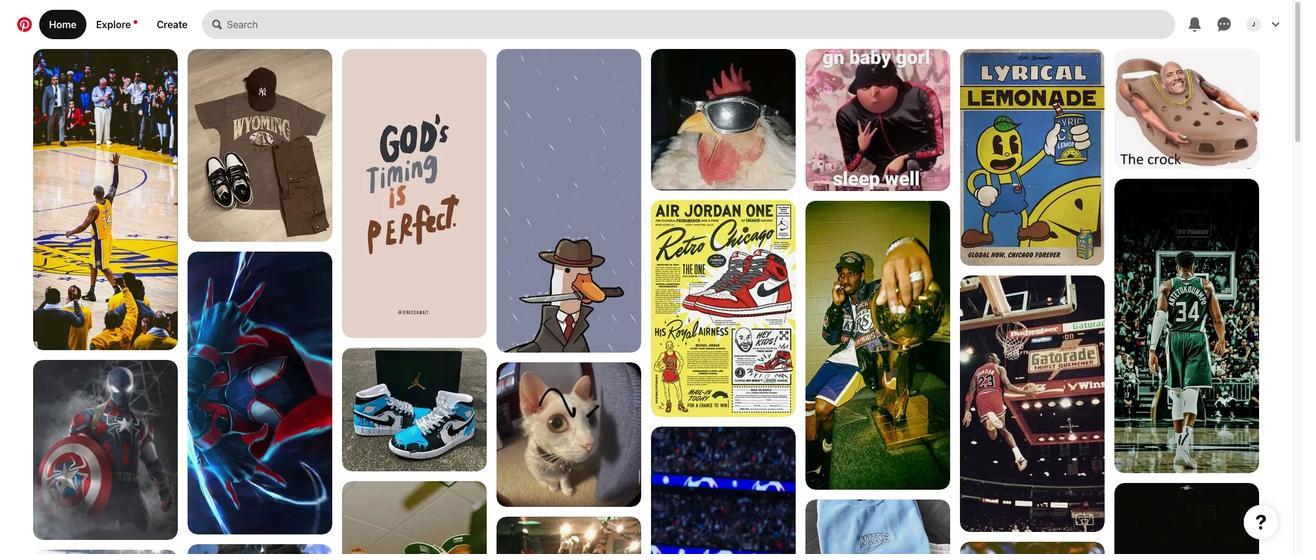 Task type: describe. For each thing, give the bounding box(es) containing it.
this contains an image of: kobe bryant image
[[33, 49, 178, 351]]

create
[[157, 19, 188, 30]]

product details includes shipping bags, dustbag sleeper, care manual, booklet, tag. image
[[806, 500, 950, 555]]

create link
[[147, 10, 198, 39]]

high quality captain spider stl file 3d printable  hq.  it is very cool.. i guarantee 100% quality and satisfaction with the table. you will be pleased. model is cut and keyed and ready for 3d printing purposes. files are sent in digital form. after purchasing, send a message with a link to download from the cloud. copy the sent link and paste the link into your file. after downloading the file to disk (which will be in zip/rar format), unzip the zip file and you will have a complete stl to prin image
[[33, 361, 178, 542]]

this contains an image of: duck wallpaper image
[[497, 49, 641, 405]]

search icon image
[[212, 20, 222, 29]]

this contains an image of: ja morant image
[[1115, 484, 1260, 555]]

from hardwood to hollywood: best nba documentaries 2023 - journey from the basketball court to the silver screen as we showcase the documentaries that translate the drama and passion of the game. click now to explore! image
[[342, 482, 487, 555]]

this contains an image of: what was that again image
[[497, 363, 641, 508]]

Search text field
[[227, 10, 1176, 39]]



Task type: vqa. For each thing, say whether or not it's contained in the screenshot.
Search text box
yes



Task type: locate. For each thing, give the bounding box(es) containing it.
this contains an image of: denim1001 image
[[960, 276, 1105, 533]]

list
[[0, 49, 1293, 555]]

notifications image
[[133, 20, 137, 24]]

this contains an image of: michael jordan image
[[960, 543, 1105, 555]]

explore
[[96, 19, 131, 30]]

this contains an image of: michael jordan aesthetic wallpaper image
[[497, 518, 641, 555]]

this contains an image of: lyrical lemonade by karalang fk | graphic poster, album artwork cover art, graphic design posters image
[[960, 49, 1105, 266]]

this contains an image of: giannis antetokounmpo milwaukee bucks hd wallpaper nba 34 image
[[1115, 179, 1260, 474]]

explore link
[[86, 10, 147, 39]]

this contains an image of: poster for my favorite jordan 1. inspired by comic book ads from the 50s. image
[[651, 201, 796, 418]]

this contains an image of: unisex inspo image
[[188, 49, 332, 242]]

this contains an image of: god's timing is perfect. image
[[342, 49, 487, 338]]

home
[[49, 19, 77, 30]]

this contains an image of: gru saying gn to you image
[[806, 49, 950, 191]]

jacob simon image
[[1247, 17, 1261, 32]]

this contains an image of: image
[[1115, 49, 1260, 169], [806, 201, 950, 491], [342, 348, 487, 472], [188, 545, 332, 555], [33, 551, 178, 555]]

this contains an image of: juan 👍🏻 | funny animal photos, funny animals, really funny pictures image
[[651, 49, 796, 191]]

like and subscribe image
[[651, 427, 796, 555]]

home link
[[39, 10, 86, 39]]

this contains an image of: strange harbors | film review: spider-man: into the spider-verse image
[[188, 252, 332, 535]]



